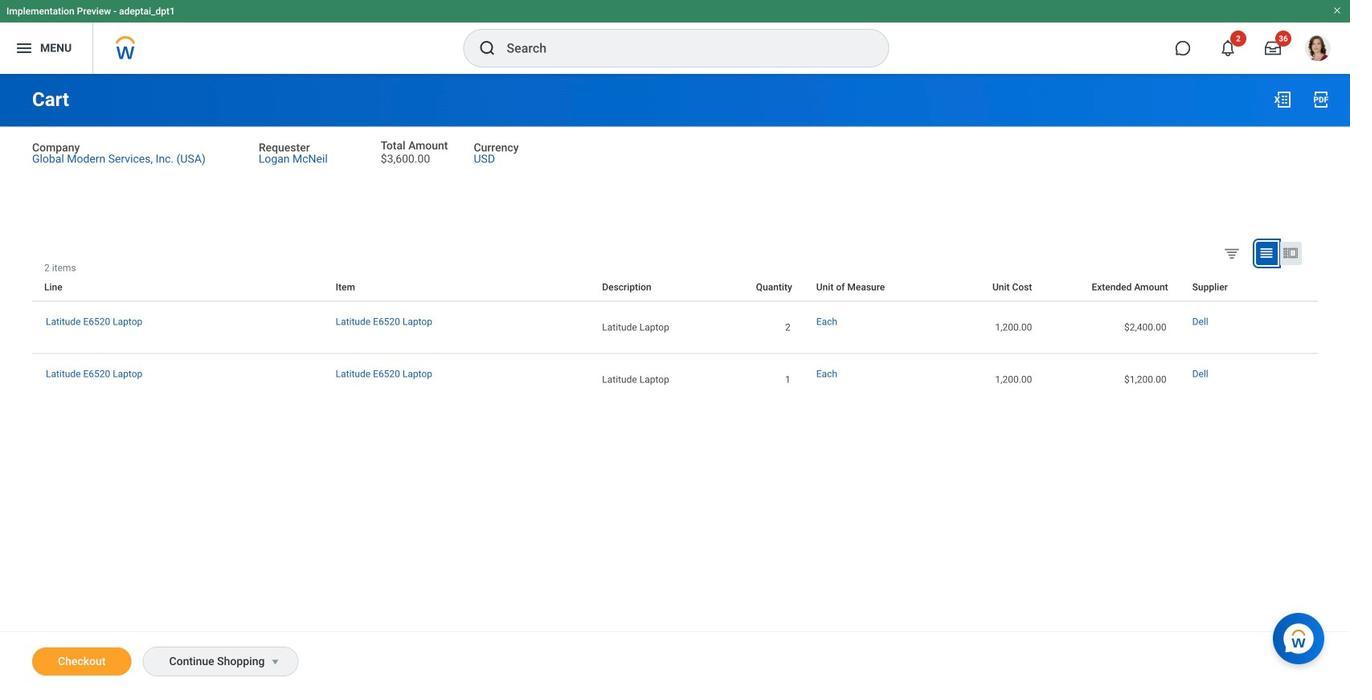 Task type: describe. For each thing, give the bounding box(es) containing it.
view printable version (pdf) image
[[1312, 90, 1332, 109]]

toggle to grid view image
[[1259, 245, 1275, 261]]

Toggle to List Detail view radio
[[1281, 242, 1303, 265]]

export to excel image
[[1274, 90, 1293, 109]]

Toggle to Grid view radio
[[1257, 242, 1279, 265]]

inbox large image
[[1266, 40, 1282, 56]]



Task type: locate. For each thing, give the bounding box(es) containing it.
caret down image
[[266, 656, 285, 669]]

select to filter grid data image
[[1224, 245, 1242, 262]]

Search Workday  search field
[[507, 31, 856, 66]]

close environment banner image
[[1333, 6, 1343, 15]]

toolbar
[[1307, 262, 1319, 274]]

justify image
[[14, 39, 34, 58]]

option group
[[1221, 242, 1315, 269]]

profile logan mcneil image
[[1306, 35, 1332, 64]]

notifications large image
[[1221, 40, 1237, 56]]

main content
[[0, 74, 1351, 691]]

banner
[[0, 0, 1351, 74]]

toggle to list detail view image
[[1283, 245, 1299, 261]]

search image
[[478, 39, 497, 58]]



Task type: vqa. For each thing, say whether or not it's contained in the screenshot.
Toggle to Grid view radio
yes



